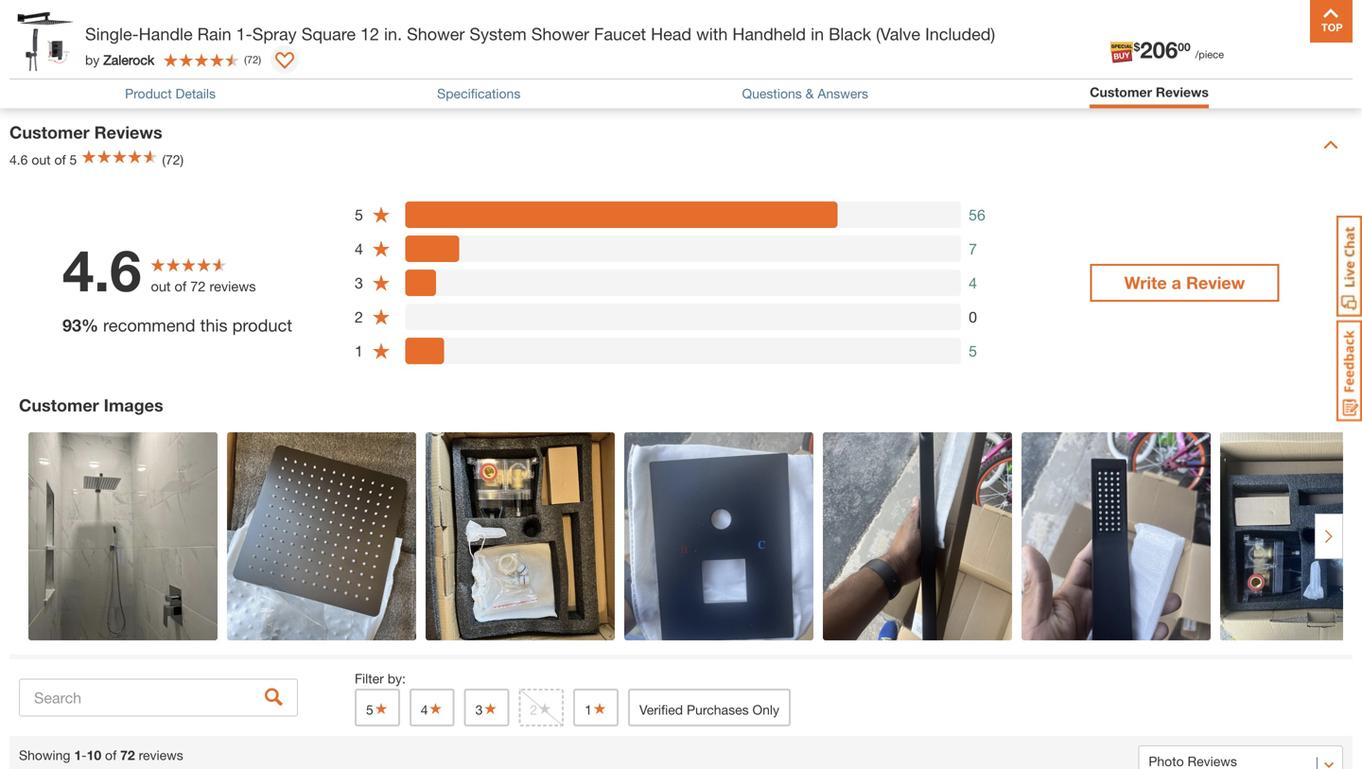 Task type: vqa. For each thing, say whether or not it's contained in the screenshot.


Task type: locate. For each thing, give the bounding box(es) containing it.
(
[[244, 53, 247, 66]]

star symbol image inside 1 button
[[592, 702, 607, 715]]

& down single-
[[96, 44, 108, 65]]

2 horizontal spatial star symbol image
[[592, 702, 607, 715]]

93 % recommend this product
[[62, 315, 292, 335]]

4.6 up %
[[62, 236, 141, 303]]

customer reviews
[[1090, 84, 1209, 100], [9, 122, 162, 142]]

1 horizontal spatial of
[[105, 747, 117, 763]]

3 inside button
[[475, 702, 483, 717]]

0 vertical spatial &
[[96, 44, 108, 65]]

customer left images
[[19, 395, 99, 415]]

3
[[355, 274, 363, 292], [475, 702, 483, 717]]

2 button
[[519, 689, 564, 726]]

1 star symbol image from the left
[[428, 702, 443, 715]]

$ 206 00
[[1134, 36, 1191, 63]]

showing 1 - 10 of 72 reviews
[[19, 747, 183, 763]]

customer
[[1090, 84, 1152, 100], [9, 122, 90, 142], [19, 395, 99, 415]]

1 vertical spatial reviews
[[94, 122, 162, 142]]

1 horizontal spatial 2
[[530, 702, 537, 717]]

0 horizontal spatial 4.6
[[9, 152, 28, 167]]

reviews down search text field
[[139, 747, 183, 763]]

5
[[70, 152, 77, 167], [355, 206, 363, 224], [969, 342, 977, 360], [366, 702, 373, 717]]

1 horizontal spatial customer reviews
[[1090, 84, 1209, 100]]

questions for questions & answers 31 questions
[[9, 44, 92, 65]]

2 vertical spatial 1
[[74, 747, 81, 763]]

product details button
[[125, 86, 216, 101], [125, 86, 216, 101]]

reviews down the '00'
[[1156, 84, 1209, 100]]

2
[[355, 308, 363, 326], [530, 702, 537, 717]]

1 horizontal spatial reviews
[[1156, 84, 1209, 100]]

4.6 down 31
[[9, 152, 28, 167]]

write
[[1124, 272, 1167, 293]]

2 star symbol image from the left
[[483, 702, 498, 715]]

star symbol image inside "3" button
[[483, 702, 498, 715]]

0 horizontal spatial star symbol image
[[428, 702, 443, 715]]

star symbol image
[[428, 702, 443, 715], [483, 702, 498, 715]]

10
[[87, 747, 101, 763]]

shower left faucet
[[531, 24, 589, 44]]

star symbol image left 1 button
[[537, 702, 553, 715]]

0 vertical spatial 4.6
[[9, 152, 28, 167]]

4 star icon image from the top
[[372, 308, 390, 326]]

customer reviews down 206
[[1090, 84, 1209, 100]]

customer reviews button
[[1090, 84, 1209, 104], [1090, 84, 1209, 100]]

& inside the questions & answers 31 questions
[[96, 44, 108, 65]]

1 horizontal spatial 3
[[475, 702, 483, 717]]

0 vertical spatial reviews
[[210, 278, 256, 294]]

2 vertical spatial 4
[[421, 702, 428, 717]]

1 vertical spatial answers
[[818, 86, 868, 101]]

system
[[470, 24, 527, 44]]

& down in
[[806, 86, 814, 101]]

write a review button
[[1090, 264, 1279, 302]]

1 vertical spatial 72
[[190, 278, 206, 294]]

customer down $
[[1090, 84, 1152, 100]]

0 vertical spatial 3
[[355, 274, 363, 292]]

2 star symbol image from the left
[[537, 702, 553, 715]]

star icon image for 3
[[372, 274, 390, 292]]

questions
[[9, 44, 92, 65], [28, 74, 88, 90], [742, 86, 802, 101]]

shower right in.
[[407, 24, 465, 44]]

0 horizontal spatial customer reviews
[[9, 122, 162, 142]]

star symbol image inside 2 button
[[537, 702, 553, 715]]

93
[[62, 315, 81, 335]]

1 horizontal spatial star symbol image
[[537, 702, 553, 715]]

shower
[[407, 24, 465, 44], [531, 24, 589, 44]]

1 vertical spatial of
[[175, 278, 187, 294]]

0 vertical spatial 72
[[247, 53, 258, 66]]

reviews
[[1156, 84, 1209, 100], [94, 122, 162, 142]]

1 vertical spatial customer
[[9, 122, 90, 142]]

0
[[969, 308, 977, 326]]

star symbol image left "3" button
[[428, 702, 443, 715]]

star icon image
[[372, 205, 390, 224], [372, 240, 390, 258], [372, 274, 390, 292], [372, 308, 390, 326], [372, 342, 390, 360]]

0 horizontal spatial 2
[[355, 308, 363, 326]]

star symbol image inside 5 button
[[373, 702, 389, 715]]

1 vertical spatial &
[[806, 86, 814, 101]]

filter by:
[[355, 671, 406, 686]]

0 horizontal spatial 72
[[120, 747, 135, 763]]

zalerock
[[103, 52, 154, 67]]

0 vertical spatial 1
[[355, 342, 363, 360]]

1 star icon image from the top
[[372, 205, 390, 224]]

1 horizontal spatial 4.6
[[62, 236, 141, 303]]

2 vertical spatial 72
[[120, 747, 135, 763]]

questions up 31
[[9, 44, 92, 65]]

1 horizontal spatial shower
[[531, 24, 589, 44]]

%
[[81, 315, 98, 335]]

2 horizontal spatial 1
[[585, 702, 592, 717]]

1 star symbol image from the left
[[373, 702, 389, 715]]

2 vertical spatial of
[[105, 747, 117, 763]]

00
[[1178, 40, 1191, 54]]

star symbol image left 2 button
[[483, 702, 498, 715]]

out
[[32, 152, 51, 167], [151, 278, 171, 294]]

)
[[258, 53, 261, 66]]

verified purchases only button
[[628, 689, 791, 726]]

4.6
[[9, 152, 28, 167], [62, 236, 141, 303]]

product details
[[125, 86, 216, 101]]

answers
[[113, 44, 183, 65], [818, 86, 868, 101]]

0 vertical spatial 4
[[355, 240, 363, 258]]

1 vertical spatial 3
[[475, 702, 483, 717]]

reviews down product
[[94, 122, 162, 142]]

0 horizontal spatial 3
[[355, 274, 363, 292]]

1 horizontal spatial star symbol image
[[483, 702, 498, 715]]

single-
[[85, 24, 139, 44]]

a
[[1172, 272, 1181, 293]]

questions & answers button
[[742, 86, 868, 101], [742, 86, 868, 101]]

top button
[[1310, 0, 1353, 43]]

&
[[96, 44, 108, 65], [806, 86, 814, 101]]

1 button
[[573, 689, 619, 726]]

1
[[355, 342, 363, 360], [585, 702, 592, 717], [74, 747, 81, 763]]

0 horizontal spatial reviews
[[94, 122, 162, 142]]

0 horizontal spatial of
[[54, 152, 66, 167]]

star symbol image right 2 button
[[592, 702, 607, 715]]

1 horizontal spatial 4
[[421, 702, 428, 717]]

star symbol image down "filter by:"
[[373, 702, 389, 715]]

0 horizontal spatial answers
[[113, 44, 183, 65]]

reviews up this
[[210, 278, 256, 294]]

answers inside the questions & answers 31 questions
[[113, 44, 183, 65]]

3 star icon image from the top
[[372, 274, 390, 292]]

product
[[232, 315, 292, 335]]

star symbol image for 4
[[428, 702, 443, 715]]

answers down handle
[[113, 44, 183, 65]]

0 horizontal spatial reviews
[[139, 747, 183, 763]]

4 inside button
[[421, 702, 428, 717]]

1 vertical spatial 1
[[585, 702, 592, 717]]

4 button
[[409, 689, 455, 726]]

72 up this
[[190, 278, 206, 294]]

1-
[[236, 24, 252, 44]]

0 horizontal spatial &
[[96, 44, 108, 65]]

0 horizontal spatial shower
[[407, 24, 465, 44]]

1 vertical spatial customer reviews
[[9, 122, 162, 142]]

with
[[696, 24, 728, 44]]

1 vertical spatial out
[[151, 278, 171, 294]]

questions down handheld
[[742, 86, 802, 101]]

handheld
[[733, 24, 806, 44]]

0 vertical spatial 2
[[355, 308, 363, 326]]

72 right 10 on the left bottom of the page
[[120, 747, 135, 763]]

0 vertical spatial customer reviews
[[1090, 84, 1209, 100]]

1 vertical spatial reviews
[[139, 747, 183, 763]]

72 down 1-
[[247, 53, 258, 66]]

4
[[355, 240, 363, 258], [969, 274, 977, 292], [421, 702, 428, 717]]

5 star icon image from the top
[[372, 342, 390, 360]]

1 vertical spatial 2
[[530, 702, 537, 717]]

questions right 31
[[28, 74, 88, 90]]

7
[[969, 240, 977, 258]]

72
[[247, 53, 258, 66], [190, 278, 206, 294], [120, 747, 135, 763]]

0 vertical spatial answers
[[113, 44, 183, 65]]

star icon image for 5
[[372, 205, 390, 224]]

0 horizontal spatial 1
[[74, 747, 81, 763]]

0 horizontal spatial star symbol image
[[373, 702, 389, 715]]

star symbol image
[[373, 702, 389, 715], [537, 702, 553, 715], [592, 702, 607, 715]]

1 horizontal spatial answers
[[818, 86, 868, 101]]

0 horizontal spatial out
[[32, 152, 51, 167]]

out of 72 reviews
[[151, 278, 256, 294]]

reviews
[[210, 278, 256, 294], [139, 747, 183, 763]]

3 button
[[464, 689, 509, 726]]

/piece
[[1195, 48, 1224, 61]]

questions & answers
[[742, 86, 868, 101]]

single-handle rain 1-spray square 12 in. shower system shower faucet head with handheld in black (valve included)
[[85, 24, 995, 44]]

2 shower from the left
[[531, 24, 589, 44]]

31
[[9, 74, 24, 90]]

2 star icon image from the top
[[372, 240, 390, 258]]

of
[[54, 152, 66, 167], [175, 278, 187, 294], [105, 747, 117, 763]]

3 star symbol image from the left
[[592, 702, 607, 715]]

star symbol image inside 4 button
[[428, 702, 443, 715]]

(valve
[[876, 24, 920, 44]]

1 horizontal spatial &
[[806, 86, 814, 101]]

2 inside button
[[530, 702, 537, 717]]

answers for questions & answers 31 questions
[[113, 44, 183, 65]]

star icon image for 1
[[372, 342, 390, 360]]

2 horizontal spatial 72
[[247, 53, 258, 66]]

1 horizontal spatial 72
[[190, 278, 206, 294]]

customer reviews up 4.6 out of 5
[[9, 122, 162, 142]]

specifications button
[[437, 86, 521, 101], [437, 86, 521, 101]]

1 vertical spatial 4.6
[[62, 236, 141, 303]]

1 vertical spatial 4
[[969, 274, 977, 292]]

customer up 4.6 out of 5
[[9, 122, 90, 142]]

filter
[[355, 671, 384, 686]]

head
[[651, 24, 692, 44]]

(72)
[[162, 152, 184, 167]]

answers down the black
[[818, 86, 868, 101]]



Task type: describe. For each thing, give the bounding box(es) containing it.
by:
[[388, 671, 406, 686]]

& for questions & answers
[[806, 86, 814, 101]]

review
[[1186, 272, 1245, 293]]

in.
[[384, 24, 402, 44]]

display image
[[275, 52, 294, 71]]

caret image
[[1323, 137, 1338, 152]]

included)
[[925, 24, 995, 44]]

206
[[1140, 36, 1178, 63]]

only
[[752, 702, 779, 717]]

this
[[200, 315, 228, 335]]

in
[[811, 24, 824, 44]]

product
[[125, 86, 172, 101]]

faucet
[[594, 24, 646, 44]]

56
[[969, 206, 986, 224]]

2 vertical spatial customer
[[19, 395, 99, 415]]

feedback link image
[[1337, 320, 1362, 422]]

star icon image for 4
[[372, 240, 390, 258]]

0 horizontal spatial 4
[[355, 240, 363, 258]]

0 vertical spatial reviews
[[1156, 84, 1209, 100]]

star symbol image for 5
[[373, 702, 389, 715]]

star symbol image for 2
[[537, 702, 553, 715]]

questions & answers 31 questions
[[9, 44, 183, 90]]

verified
[[639, 702, 683, 717]]

( 72 )
[[244, 53, 261, 66]]

4.6 for 4.6
[[62, 236, 141, 303]]

product image image
[[14, 9, 76, 71]]

details
[[175, 86, 216, 101]]

& for questions & answers 31 questions
[[96, 44, 108, 65]]

spray
[[252, 24, 297, 44]]

5 inside button
[[366, 702, 373, 717]]

star icon image for 2
[[372, 308, 390, 326]]

specifications
[[437, 86, 521, 101]]

customer images
[[19, 395, 163, 415]]

Search text field
[[19, 679, 298, 717]]

1 horizontal spatial out
[[151, 278, 171, 294]]

-
[[81, 747, 87, 763]]

black
[[829, 24, 871, 44]]

0 vertical spatial out
[[32, 152, 51, 167]]

by zalerock
[[85, 52, 154, 67]]

rain
[[197, 24, 231, 44]]

images
[[104, 395, 163, 415]]

2 horizontal spatial 4
[[969, 274, 977, 292]]

4.6 for 4.6 out of 5
[[9, 152, 28, 167]]

by
[[85, 52, 100, 67]]

1 horizontal spatial 1
[[355, 342, 363, 360]]

verified purchases only
[[639, 702, 779, 717]]

star symbol image for 3
[[483, 702, 498, 715]]

2 horizontal spatial of
[[175, 278, 187, 294]]

5 button
[[355, 689, 400, 726]]

$
[[1134, 40, 1140, 54]]

questions for questions & answers
[[742, 86, 802, 101]]

answers for questions & answers
[[818, 86, 868, 101]]

live chat image
[[1337, 216, 1362, 317]]

0 vertical spatial customer
[[1090, 84, 1152, 100]]

handle
[[139, 24, 193, 44]]

square
[[301, 24, 356, 44]]

purchases
[[687, 702, 749, 717]]

4.6 out of 5
[[9, 152, 77, 167]]

0 vertical spatial of
[[54, 152, 66, 167]]

1 inside button
[[585, 702, 592, 717]]

showing
[[19, 747, 70, 763]]

12
[[360, 24, 379, 44]]

1 horizontal spatial reviews
[[210, 278, 256, 294]]

star symbol image for 1
[[592, 702, 607, 715]]

1 shower from the left
[[407, 24, 465, 44]]

write a review
[[1124, 272, 1245, 293]]

recommend
[[103, 315, 195, 335]]



